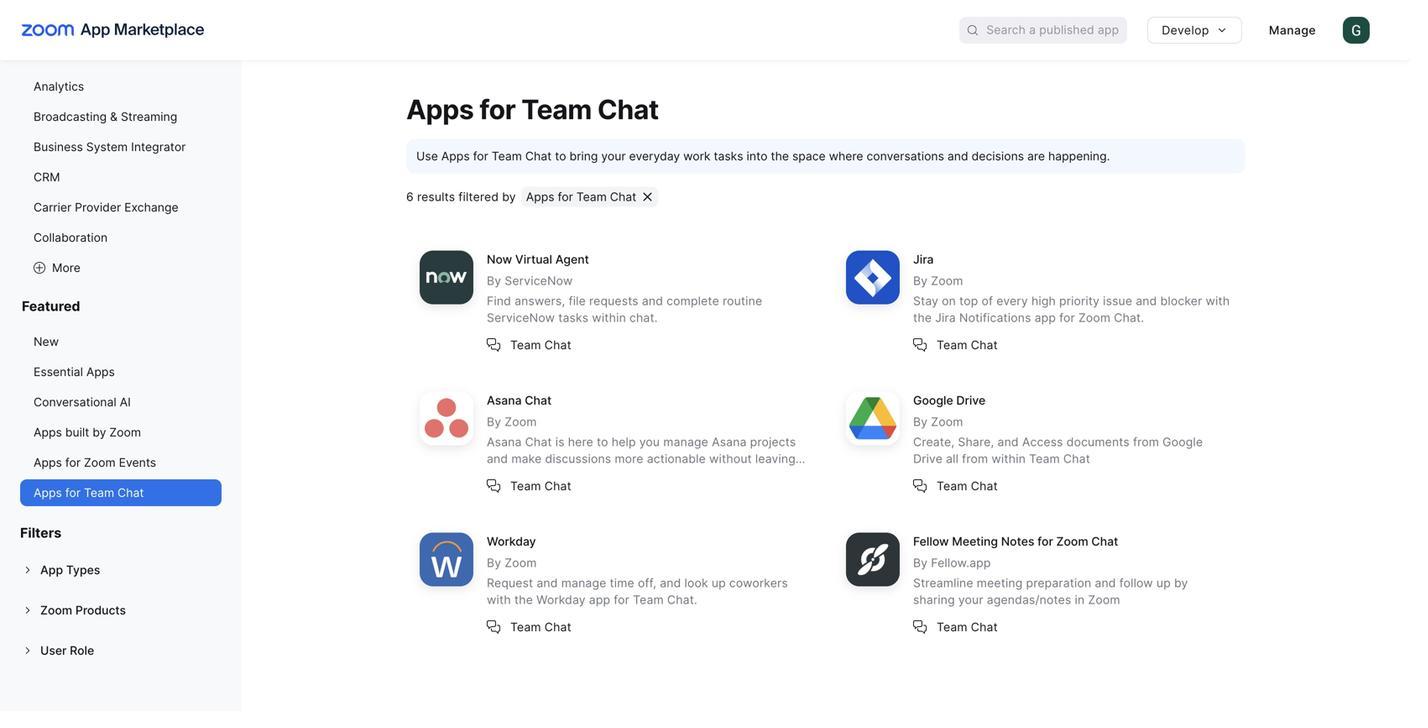 Task type: describe. For each thing, give the bounding box(es) containing it.
0 vertical spatial by
[[502, 190, 516, 204]]

team chat for chat.
[[511, 338, 572, 352]]

essential apps link
[[20, 359, 222, 385]]

broadcasting & streaming
[[34, 110, 177, 124]]

file
[[569, 294, 586, 308]]

user role button
[[20, 637, 222, 664]]

broadcasting & streaming link
[[20, 103, 222, 130]]

0 vertical spatial to
[[555, 149, 567, 163]]

crm link
[[20, 164, 222, 191]]

zoom products
[[40, 603, 126, 618]]

business system integrator
[[34, 140, 186, 154]]

streamline
[[914, 576, 974, 590]]

conversational ai
[[34, 395, 131, 409]]

chat inside fellow meeting notes for zoom chat by fellow.app streamline meeting preparation and follow up by sharing your agendas/notes in zoom
[[1092, 534, 1119, 549]]

and inside the 'now virtual agent by servicenow find answers, file requests and complete routine servicenow tasks within chat.'
[[642, 294, 664, 308]]

carrier provider exchange link
[[20, 194, 222, 221]]

and right request
[[537, 576, 558, 590]]

1 vertical spatial drive
[[914, 452, 943, 466]]

by inside 'jira by zoom stay on top of every high priority issue and blocker with the jira notifications app for zoom chat.'
[[914, 274, 928, 288]]

team inside 'asana chat by zoom asana chat is here to help you manage asana projects and make discussions more actionable without leaving zoom team chat.'
[[523, 468, 553, 483]]

0 horizontal spatial by
[[93, 425, 106, 440]]

team chat for team
[[937, 479, 998, 493]]

is
[[556, 435, 565, 449]]

apps up 'use'
[[406, 93, 474, 126]]

for inside 'button'
[[558, 190, 573, 204]]

make
[[512, 452, 542, 466]]

zoom products button
[[20, 597, 222, 624]]

products
[[75, 603, 126, 618]]

role
[[70, 644, 94, 658]]

now
[[487, 252, 512, 267]]

your inside fellow meeting notes for zoom chat by fellow.app streamline meeting preparation and follow up by sharing your agendas/notes in zoom
[[959, 593, 984, 607]]

user
[[40, 644, 67, 658]]

system
[[86, 140, 128, 154]]

agent
[[556, 252, 589, 267]]

every
[[997, 294, 1029, 308]]

apps inside essential apps link
[[86, 365, 115, 379]]

off,
[[638, 576, 657, 590]]

and inside fellow meeting notes for zoom chat by fellow.app streamline meeting preparation and follow up by sharing your agendas/notes in zoom
[[1095, 576, 1117, 590]]

events
[[119, 456, 156, 470]]

carrier provider exchange
[[34, 200, 179, 215]]

into
[[747, 149, 768, 163]]

team chat for app
[[511, 620, 572, 634]]

tasks inside the 'now virtual agent by servicenow find answers, file requests and complete routine servicenow tasks within chat.'
[[559, 311, 589, 325]]

and left decisions
[[948, 149, 969, 163]]

everyday
[[629, 149, 680, 163]]

banner containing develop
[[0, 0, 1411, 60]]

built
[[65, 425, 89, 440]]

use
[[417, 149, 438, 163]]

stay
[[914, 294, 939, 308]]

bring
[[570, 149, 598, 163]]

for inside workday by zoom request and manage time off, and look up coworkers with the workday app for team chat.
[[614, 593, 630, 607]]

zoom up on on the right top
[[932, 274, 964, 288]]

team inside 'button'
[[577, 190, 607, 204]]

team inside google drive by zoom create, share, and access documents from google drive all from within team chat
[[1030, 452, 1061, 466]]

chat inside 'button'
[[610, 190, 637, 204]]

look
[[685, 576, 709, 590]]

apps inside the apps for zoom events link
[[34, 456, 62, 470]]

share,
[[959, 435, 995, 449]]

top
[[960, 294, 979, 308]]

0 vertical spatial tasks
[[714, 149, 744, 163]]

actionable
[[647, 452, 706, 466]]

conversational ai link
[[20, 389, 222, 416]]

happening.
[[1049, 149, 1111, 163]]

for inside fellow meeting notes for zoom chat by fellow.app streamline meeting preparation and follow up by sharing your agendas/notes in zoom
[[1038, 534, 1054, 549]]

new
[[34, 335, 59, 349]]

to inside 'asana chat by zoom asana chat is here to help you manage asana projects and make discussions more actionable without leaving zoom team chat.'
[[597, 435, 609, 449]]

of
[[982, 294, 994, 308]]

the inside 'jira by zoom stay on top of every high priority issue and blocker with the jira notifications app for zoom chat.'
[[914, 311, 932, 325]]

preparation
[[1027, 576, 1092, 590]]

find
[[487, 294, 511, 308]]

new link
[[20, 328, 222, 355]]

you
[[640, 435, 660, 449]]

collaboration
[[34, 231, 108, 245]]

and right off,
[[660, 576, 681, 590]]

fellow.app
[[932, 556, 991, 570]]

1 vertical spatial jira
[[936, 311, 956, 325]]

results
[[417, 190, 455, 204]]

provider
[[75, 200, 121, 215]]

user role
[[40, 644, 94, 658]]

up inside fellow meeting notes for zoom chat by fellow.app streamline meeting preparation and follow up by sharing your agendas/notes in zoom
[[1157, 576, 1171, 590]]

within for access
[[992, 452, 1026, 466]]

types
[[66, 563, 100, 577]]

1 vertical spatial google
[[1163, 435, 1204, 449]]

Search text field
[[987, 18, 1128, 42]]

decisions
[[972, 149, 1025, 163]]

0 vertical spatial apps for team chat
[[406, 93, 659, 126]]

by inside the 'now virtual agent by servicenow find answers, file requests and complete routine servicenow tasks within chat.'
[[487, 274, 502, 288]]

zoom up the make
[[505, 415, 537, 429]]

documents
[[1067, 435, 1130, 449]]

chat. inside workday by zoom request and manage time off, and look up coworkers with the workday app for team chat.
[[668, 593, 698, 607]]

manage
[[1270, 23, 1317, 37]]

notes
[[1002, 534, 1035, 549]]

carrier
[[34, 200, 72, 215]]

help
[[612, 435, 636, 449]]

follow
[[1120, 576, 1154, 590]]

chat. inside 'jira by zoom stay on top of every high priority issue and blocker with the jira notifications app for zoom chat.'
[[1115, 311, 1145, 325]]

time
[[610, 576, 635, 590]]

for inside 'jira by zoom stay on top of every high priority issue and blocker with the jira notifications app for zoom chat.'
[[1060, 311, 1076, 325]]

asana chat by zoom asana chat is here to help you manage asana projects and make discussions more actionable without leaving zoom team chat.
[[487, 393, 796, 483]]

filters
[[20, 525, 62, 541]]

develop button
[[1148, 17, 1243, 44]]

apps for team chat for apps for team chat link
[[34, 486, 144, 500]]

streaming
[[121, 110, 177, 124]]

filtered
[[459, 190, 499, 204]]

zoom down priority
[[1079, 311, 1111, 325]]

the inside workday by zoom request and manage time off, and look up coworkers with the workday app for team chat.
[[515, 593, 533, 607]]

blocker
[[1161, 294, 1203, 308]]

apps built by zoom
[[34, 425, 141, 440]]

app inside 'jira by zoom stay on top of every high priority issue and blocker with the jira notifications app for zoom chat.'
[[1035, 311, 1056, 325]]

without
[[710, 452, 752, 466]]

essential apps
[[34, 365, 115, 379]]

1 horizontal spatial from
[[1134, 435, 1160, 449]]

0 vertical spatial your
[[602, 149, 626, 163]]

apps right 'use'
[[442, 149, 470, 163]]

manage inside workday by zoom request and manage time off, and look up coworkers with the workday app for team chat.
[[562, 576, 607, 590]]

0 horizontal spatial workday
[[487, 534, 536, 549]]

app types button
[[20, 557, 222, 584]]

issue
[[1104, 294, 1133, 308]]

jira by zoom stay on top of every high priority issue and blocker with the jira notifications app for zoom chat.
[[914, 252, 1231, 325]]

sharing
[[914, 593, 956, 607]]

projects
[[751, 435, 796, 449]]

analytics
[[34, 79, 84, 94]]

agendas/notes
[[987, 593, 1072, 607]]

app types
[[40, 563, 100, 577]]

create,
[[914, 435, 955, 449]]

featured
[[22, 298, 80, 315]]



Task type: locate. For each thing, give the bounding box(es) containing it.
tasks down file
[[559, 311, 589, 325]]

and
[[948, 149, 969, 163], [642, 294, 664, 308], [1136, 294, 1158, 308], [998, 435, 1019, 449], [487, 452, 508, 466], [537, 576, 558, 590], [660, 576, 681, 590], [1095, 576, 1117, 590]]

team chat down all
[[937, 479, 998, 493]]

1 horizontal spatial to
[[597, 435, 609, 449]]

with inside workday by zoom request and manage time off, and look up coworkers with the workday app for team chat.
[[487, 593, 511, 607]]

virtual
[[516, 252, 553, 267]]

zoom inside google drive by zoom create, share, and access documents from google drive all from within team chat
[[932, 415, 964, 429]]

team chat down the sharing
[[937, 620, 998, 634]]

drive
[[957, 393, 986, 408], [914, 452, 943, 466]]

the down request
[[515, 593, 533, 607]]

coworkers
[[730, 576, 788, 590]]

to left bring
[[555, 149, 567, 163]]

1 vertical spatial app
[[589, 593, 611, 607]]

routine
[[723, 294, 763, 308]]

crm
[[34, 170, 60, 184]]

chat. down discussions
[[557, 468, 587, 483]]

1 horizontal spatial manage
[[664, 435, 709, 449]]

2 horizontal spatial chat.
[[1115, 311, 1145, 325]]

apps up filters
[[34, 486, 62, 500]]

servicenow down answers,
[[487, 311, 555, 325]]

within inside the 'now virtual agent by servicenow find answers, file requests and complete routine servicenow tasks within chat.'
[[592, 311, 626, 325]]

team chat down request
[[511, 620, 572, 634]]

servicenow
[[505, 274, 573, 288], [487, 311, 555, 325]]

from down share, at the right of page
[[963, 452, 989, 466]]

1 horizontal spatial within
[[992, 452, 1026, 466]]

in
[[1075, 593, 1085, 607]]

to
[[555, 149, 567, 163], [597, 435, 609, 449]]

and left follow
[[1095, 576, 1117, 590]]

drive down create,
[[914, 452, 943, 466]]

chat. down look
[[668, 593, 698, 607]]

chat. inside 'asana chat by zoom asana chat is here to help you manage asana projects and make discussions more actionable without leaving zoom team chat.'
[[557, 468, 587, 483]]

0 vertical spatial manage
[[664, 435, 709, 449]]

app inside workday by zoom request and manage time off, and look up coworkers with the workday app for team chat.
[[589, 593, 611, 607]]

team
[[522, 93, 592, 126], [492, 149, 522, 163], [577, 190, 607, 204], [511, 338, 541, 352], [937, 338, 968, 352], [1030, 452, 1061, 466], [523, 468, 553, 483], [511, 479, 541, 493], [937, 479, 968, 493], [84, 486, 114, 500], [633, 593, 664, 607], [511, 620, 541, 634], [937, 620, 968, 634]]

by inside workday by zoom request and manage time off, and look up coworkers with the workday app for team chat.
[[487, 556, 502, 570]]

apps for team chat button
[[521, 187, 659, 207]]

chat. down issue
[[1115, 311, 1145, 325]]

apps down apps built by zoom
[[34, 456, 62, 470]]

and inside 'asana chat by zoom asana chat is here to help you manage asana projects and make discussions more actionable without leaving zoom team chat.'
[[487, 452, 508, 466]]

1 horizontal spatial workday
[[537, 593, 586, 607]]

up inside workday by zoom request and manage time off, and look up coworkers with the workday app for team chat.
[[712, 576, 726, 590]]

apps for team chat for apps for team chat 'button' at the left
[[526, 190, 637, 204]]

within down requests
[[592, 311, 626, 325]]

zoom up create,
[[932, 415, 964, 429]]

0 vertical spatial within
[[592, 311, 626, 325]]

by right the filtered on the top left of page
[[502, 190, 516, 204]]

with right blocker
[[1206, 294, 1231, 308]]

0 horizontal spatial google
[[914, 393, 954, 408]]

integrator
[[131, 140, 186, 154]]

manage
[[664, 435, 709, 449], [562, 576, 607, 590]]

jira
[[914, 252, 934, 267], [936, 311, 956, 325]]

1 vertical spatial apps for team chat
[[526, 190, 637, 204]]

manage inside 'asana chat by zoom asana chat is here to help you manage asana projects and make discussions more actionable without leaving zoom team chat.'
[[664, 435, 709, 449]]

conversations
[[867, 149, 945, 163]]

your down streamline
[[959, 593, 984, 607]]

1 vertical spatial to
[[597, 435, 609, 449]]

0 vertical spatial from
[[1134, 435, 1160, 449]]

1 horizontal spatial your
[[959, 593, 984, 607]]

more
[[615, 452, 644, 466]]

search a published app element
[[960, 17, 1128, 44]]

0 horizontal spatial with
[[487, 593, 511, 607]]

servicenow up answers,
[[505, 274, 573, 288]]

0 horizontal spatial the
[[515, 593, 533, 607]]

high
[[1032, 294, 1056, 308]]

0 horizontal spatial from
[[963, 452, 989, 466]]

discussions
[[545, 452, 612, 466]]

app down 'time'
[[589, 593, 611, 607]]

0 vertical spatial jira
[[914, 252, 934, 267]]

team inside workday by zoom request and manage time off, and look up coworkers with the workday app for team chat.
[[633, 593, 664, 607]]

manage left 'time'
[[562, 576, 607, 590]]

0 horizontal spatial to
[[555, 149, 567, 163]]

2 horizontal spatial by
[[1175, 576, 1189, 590]]

6
[[406, 190, 414, 204]]

1 vertical spatial servicenow
[[487, 311, 555, 325]]

1 vertical spatial the
[[914, 311, 932, 325]]

zoom inside the apps for zoom events link
[[84, 456, 116, 470]]

requests
[[590, 294, 639, 308]]

1 horizontal spatial jira
[[936, 311, 956, 325]]

apps for team chat up bring
[[406, 93, 659, 126]]

1 horizontal spatial app
[[1035, 311, 1056, 325]]

0 vertical spatial the
[[771, 149, 789, 163]]

business system integrator link
[[20, 134, 222, 160]]

broadcasting
[[34, 110, 107, 124]]

notifications
[[960, 311, 1032, 325]]

0 vertical spatial google
[[914, 393, 954, 408]]

and right share, at the right of page
[[998, 435, 1019, 449]]

0 vertical spatial servicenow
[[505, 274, 573, 288]]

zoom inside zoom products dropdown button
[[40, 603, 72, 618]]

0 vertical spatial drive
[[957, 393, 986, 408]]

6 results filtered by
[[406, 190, 516, 204]]

2 vertical spatial apps for team chat
[[34, 486, 144, 500]]

by inside fellow meeting notes for zoom chat by fellow.app streamline meeting preparation and follow up by sharing your agendas/notes in zoom
[[1175, 576, 1189, 590]]

ai
[[120, 395, 131, 409]]

access
[[1023, 435, 1064, 449]]

your right bring
[[602, 149, 626, 163]]

and left the make
[[487, 452, 508, 466]]

chat.
[[1115, 311, 1145, 325], [557, 468, 587, 483], [668, 593, 698, 607]]

by right "built"
[[93, 425, 106, 440]]

conversational
[[34, 395, 116, 409]]

1 horizontal spatial tasks
[[714, 149, 744, 163]]

with down request
[[487, 593, 511, 607]]

are
[[1028, 149, 1046, 163]]

here
[[568, 435, 594, 449]]

jira down on on the right top
[[936, 311, 956, 325]]

team chat for sharing
[[937, 620, 998, 634]]

zoom up preparation
[[1057, 534, 1089, 549]]

1 horizontal spatial drive
[[957, 393, 986, 408]]

banner
[[0, 0, 1411, 60]]

1 horizontal spatial by
[[502, 190, 516, 204]]

work
[[684, 149, 711, 163]]

1 vertical spatial within
[[992, 452, 1026, 466]]

zoom down apps built by zoom
[[84, 456, 116, 470]]

more
[[52, 261, 81, 275]]

team chat for make
[[511, 479, 572, 493]]

1 vertical spatial by
[[93, 425, 106, 440]]

1 vertical spatial from
[[963, 452, 989, 466]]

apps for team chat inside 'button'
[[526, 190, 637, 204]]

leaving
[[756, 452, 796, 466]]

2 up from the left
[[1157, 576, 1171, 590]]

by inside 'asana chat by zoom asana chat is here to help you manage asana projects and make discussions more actionable without leaving zoom team chat.'
[[487, 415, 502, 429]]

with inside 'jira by zoom stay on top of every high priority issue and blocker with the jira notifications app for zoom chat.'
[[1206, 294, 1231, 308]]

featured button
[[20, 298, 222, 328]]

by inside google drive by zoom create, share, and access documents from google drive all from within team chat
[[914, 415, 928, 429]]

develop
[[1162, 23, 1210, 37]]

by
[[502, 190, 516, 204], [93, 425, 106, 440], [1175, 576, 1189, 590]]

workday by zoom request and manage time off, and look up coworkers with the workday app for team chat.
[[487, 534, 788, 607]]

apps inside apps for team chat 'button'
[[526, 190, 555, 204]]

and right issue
[[1136, 294, 1158, 308]]

apps inside apps for team chat link
[[34, 486, 62, 500]]

analytics link
[[20, 73, 222, 100]]

1 up from the left
[[712, 576, 726, 590]]

0 horizontal spatial drive
[[914, 452, 943, 466]]

apps inside the 'apps built by zoom' link
[[34, 425, 62, 440]]

team chat down the make
[[511, 479, 572, 493]]

&
[[110, 110, 118, 124]]

0 horizontal spatial your
[[602, 149, 626, 163]]

2 vertical spatial chat.
[[668, 593, 698, 607]]

1 horizontal spatial chat.
[[668, 593, 698, 607]]

0 vertical spatial app
[[1035, 311, 1056, 325]]

0 vertical spatial with
[[1206, 294, 1231, 308]]

1 vertical spatial your
[[959, 593, 984, 607]]

from right documents
[[1134, 435, 1160, 449]]

0 horizontal spatial app
[[589, 593, 611, 607]]

manage button
[[1256, 17, 1330, 44]]

up
[[712, 576, 726, 590], [1157, 576, 1171, 590]]

and inside google drive by zoom create, share, and access documents from google drive all from within team chat
[[998, 435, 1019, 449]]

apps for team chat link
[[20, 480, 222, 506]]

2 horizontal spatial the
[[914, 311, 932, 325]]

within
[[592, 311, 626, 325], [992, 452, 1026, 466]]

2 vertical spatial by
[[1175, 576, 1189, 590]]

asana
[[487, 393, 522, 408], [487, 435, 522, 449], [712, 435, 747, 449]]

team chat for jira
[[937, 338, 998, 352]]

zoom up request
[[505, 556, 537, 570]]

0 vertical spatial workday
[[487, 534, 536, 549]]

use apps for team chat to bring your everyday work tasks into the space where conversations and decisions are happening.
[[417, 149, 1111, 163]]

within for file
[[592, 311, 626, 325]]

1 vertical spatial tasks
[[559, 311, 589, 325]]

meeting
[[953, 534, 999, 549]]

apps up 'conversational ai'
[[86, 365, 115, 379]]

1 horizontal spatial google
[[1163, 435, 1204, 449]]

1 vertical spatial with
[[487, 593, 511, 607]]

1 horizontal spatial the
[[771, 149, 789, 163]]

1 horizontal spatial with
[[1206, 294, 1231, 308]]

zoom up user
[[40, 603, 72, 618]]

answers,
[[515, 294, 566, 308]]

app
[[40, 563, 63, 577]]

1 vertical spatial chat.
[[557, 468, 587, 483]]

manage up actionable
[[664, 435, 709, 449]]

and up the chat. at the left of page
[[642, 294, 664, 308]]

all
[[947, 452, 959, 466]]

zoom inside the 'apps built by zoom' link
[[110, 425, 141, 440]]

within inside google drive by zoom create, share, and access documents from google drive all from within team chat
[[992, 452, 1026, 466]]

by right follow
[[1175, 576, 1189, 590]]

apps built by zoom link
[[20, 419, 222, 446]]

1 vertical spatial workday
[[537, 593, 586, 607]]

the down stay at the top of page
[[914, 311, 932, 325]]

0 horizontal spatial jira
[[914, 252, 934, 267]]

zoom down the make
[[487, 468, 519, 483]]

0 horizontal spatial chat.
[[557, 468, 587, 483]]

within down share, at the right of page
[[992, 452, 1026, 466]]

to left help
[[597, 435, 609, 449]]

1 horizontal spatial up
[[1157, 576, 1171, 590]]

app down high
[[1035, 311, 1056, 325]]

apps for team chat down the "apps for zoom events" at bottom
[[34, 486, 144, 500]]

drive up share, at the right of page
[[957, 393, 986, 408]]

chat inside google drive by zoom create, share, and access documents from google drive all from within team chat
[[1064, 452, 1091, 466]]

business
[[34, 140, 83, 154]]

tasks
[[714, 149, 744, 163], [559, 311, 589, 325]]

0 horizontal spatial tasks
[[559, 311, 589, 325]]

now virtual agent by servicenow find answers, file requests and complete routine servicenow tasks within chat.
[[487, 252, 763, 325]]

1 vertical spatial manage
[[562, 576, 607, 590]]

0 horizontal spatial manage
[[562, 576, 607, 590]]

tasks left into
[[714, 149, 744, 163]]

apps for team chat down bring
[[526, 190, 637, 204]]

0 vertical spatial chat.
[[1115, 311, 1145, 325]]

essential
[[34, 365, 83, 379]]

workday
[[487, 534, 536, 549], [537, 593, 586, 607]]

the right into
[[771, 149, 789, 163]]

zoom inside workday by zoom request and manage time off, and look up coworkers with the workday app for team chat.
[[505, 556, 537, 570]]

zoom down ai
[[110, 425, 141, 440]]

by inside fellow meeting notes for zoom chat by fellow.app streamline meeting preparation and follow up by sharing your agendas/notes in zoom
[[914, 556, 928, 570]]

apps for zoom events
[[34, 456, 156, 470]]

from
[[1134, 435, 1160, 449], [963, 452, 989, 466]]

apps left "built"
[[34, 425, 62, 440]]

up right look
[[712, 576, 726, 590]]

0 horizontal spatial up
[[712, 576, 726, 590]]

chat.
[[630, 311, 658, 325]]

meeting
[[977, 576, 1023, 590]]

jira up stay at the top of page
[[914, 252, 934, 267]]

0 horizontal spatial within
[[592, 311, 626, 325]]

apps for team chat
[[406, 93, 659, 126], [526, 190, 637, 204], [34, 486, 144, 500]]

exchange
[[124, 200, 179, 215]]

apps right the filtered on the top left of page
[[526, 190, 555, 204]]

team chat down answers,
[[511, 338, 572, 352]]

2 vertical spatial the
[[515, 593, 533, 607]]

zoom right in
[[1089, 593, 1121, 607]]

up right follow
[[1157, 576, 1171, 590]]

team chat down notifications
[[937, 338, 998, 352]]

and inside 'jira by zoom stay on top of every high priority issue and blocker with the jira notifications app for zoom chat.'
[[1136, 294, 1158, 308]]



Task type: vqa. For each thing, say whether or not it's contained in the screenshot.
today!
no



